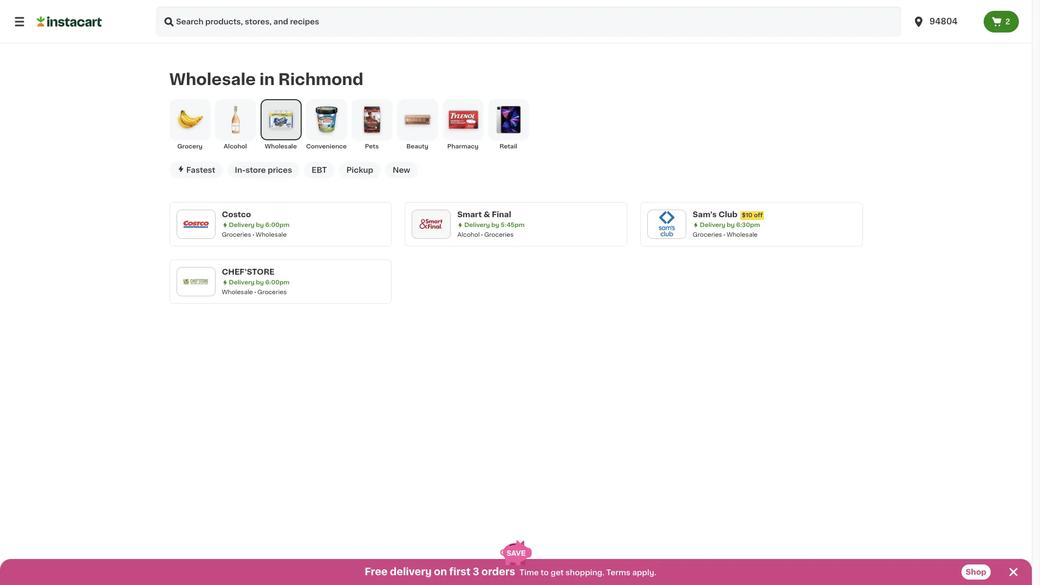 Task type: locate. For each thing, give the bounding box(es) containing it.
in-store prices
[[235, 166, 292, 174]]

delivery by 6:00pm down costco
[[229, 222, 290, 228]]

alcohol
[[224, 144, 247, 149], [457, 232, 480, 238]]

by down final
[[492, 222, 499, 228]]

groceries wholesale down delivery by 6:30pm
[[693, 232, 758, 238]]

groceries wholesale for 6:30pm
[[693, 232, 758, 238]]

$10
[[742, 212, 753, 218]]

delivery for smart & final
[[464, 222, 490, 228]]

1 6:00pm from the top
[[265, 222, 290, 228]]

wholesale down chef'store
[[222, 289, 253, 295]]

delivery by 6:00pm up wholesale groceries in the left of the page
[[229, 280, 290, 285]]

groceries down sam's
[[693, 232, 722, 238]]

by
[[256, 222, 264, 228], [492, 222, 499, 228], [727, 222, 735, 228], [256, 280, 264, 285]]

2 6:00pm from the top
[[265, 280, 290, 285]]

delivery for costco
[[229, 222, 255, 228]]

1 horizontal spatial groceries wholesale
[[693, 232, 758, 238]]

1 horizontal spatial alcohol
[[457, 232, 480, 238]]

groceries wholesale down costco
[[222, 232, 287, 238]]

groceries down chef'store
[[257, 289, 287, 295]]

costco
[[222, 211, 251, 218]]

alcohol inside button
[[224, 144, 247, 149]]

alcohol button
[[215, 99, 256, 151]]

delivery down costco
[[229, 222, 255, 228]]

wholesale down 6:30pm
[[727, 232, 758, 238]]

wholesale in richmond main content
[[0, 43, 1032, 585]]

wholesale up prices
[[265, 144, 297, 149]]

6:30pm
[[736, 222, 760, 228]]

6:00pm
[[265, 222, 290, 228], [265, 280, 290, 285]]

alcohol for alcohol
[[224, 144, 247, 149]]

orders
[[482, 567, 515, 577]]

alcohol up in-
[[224, 144, 247, 149]]

6:00pm for costco
[[265, 222, 290, 228]]

None search field
[[156, 7, 902, 37]]

alcohol down smart
[[457, 232, 480, 238]]

wholesale
[[169, 72, 256, 87], [265, 144, 297, 149], [256, 232, 287, 238], [727, 232, 758, 238], [222, 289, 253, 295]]

2 delivery by 6:00pm from the top
[[229, 280, 290, 285]]

club
[[719, 211, 738, 218]]

prices
[[268, 166, 292, 174]]

fastest
[[186, 166, 215, 174]]

groceries wholesale
[[222, 232, 287, 238], [693, 232, 758, 238]]

in-
[[235, 166, 246, 174]]

store
[[246, 166, 266, 174]]

5:45pm
[[501, 222, 525, 228]]

0 horizontal spatial alcohol
[[224, 144, 247, 149]]

get
[[551, 569, 564, 577]]

sam's
[[693, 211, 717, 218]]

94804 button
[[906, 7, 984, 37], [913, 7, 978, 37]]

0 vertical spatial alcohol
[[224, 144, 247, 149]]

delivery down chef'store
[[229, 280, 255, 285]]

1 delivery by 6:00pm from the top
[[229, 222, 290, 228]]

wholesale up grocery button
[[169, 72, 256, 87]]

1 groceries wholesale from the left
[[222, 232, 287, 238]]

on
[[434, 567, 447, 577]]

0 horizontal spatial groceries wholesale
[[222, 232, 287, 238]]

wholesale for wholesale
[[265, 144, 297, 149]]

0 vertical spatial delivery by 6:00pm
[[229, 222, 290, 228]]

delivery by 6:00pm
[[229, 222, 290, 228], [229, 280, 290, 285]]

wholesale groceries
[[222, 289, 287, 295]]

ebt button
[[304, 162, 335, 178]]

1 vertical spatial 6:00pm
[[265, 280, 290, 285]]

pickup button
[[339, 162, 381, 178]]

delivery by 5:45pm
[[464, 222, 525, 228]]

2 button
[[984, 11, 1019, 33]]

retail button
[[488, 99, 529, 151]]

delivery by 6:30pm
[[700, 222, 760, 228]]

3
[[473, 567, 479, 577]]

pets
[[365, 144, 379, 149]]

beauty button
[[397, 99, 438, 151]]

smart & final logo image
[[417, 210, 446, 238]]

1 vertical spatial delivery by 6:00pm
[[229, 280, 290, 285]]

close image
[[1007, 566, 1020, 579]]

wholesale inside the "wholesale" button
[[265, 144, 297, 149]]

save image
[[500, 541, 532, 565]]

instacart logo image
[[37, 15, 102, 28]]

2 groceries wholesale from the left
[[693, 232, 758, 238]]

ebt
[[312, 166, 327, 174]]

grocery button
[[169, 99, 211, 151]]

beauty
[[407, 144, 429, 149]]

delivery down smart & final
[[464, 222, 490, 228]]

smart
[[457, 211, 482, 218]]

pharmacy button
[[442, 99, 484, 151]]

0 vertical spatial 6:00pm
[[265, 222, 290, 228]]

delivery by 6:00pm for chef'store
[[229, 280, 290, 285]]

delivery
[[229, 222, 255, 228], [464, 222, 490, 228], [700, 222, 726, 228], [229, 280, 255, 285]]

delivery for chef'store
[[229, 280, 255, 285]]

by for smart & final
[[492, 222, 499, 228]]

shop
[[966, 568, 987, 576]]

retail
[[500, 144, 517, 149]]

by up chef'store
[[256, 222, 264, 228]]

groceries down the delivery by 5:45pm
[[484, 232, 514, 238]]

by up wholesale groceries in the left of the page
[[256, 280, 264, 285]]

by for chef'store
[[256, 280, 264, 285]]

groceries
[[222, 232, 251, 238], [484, 232, 514, 238], [693, 232, 722, 238], [257, 289, 287, 295]]

1 vertical spatial alcohol
[[457, 232, 480, 238]]

time
[[520, 569, 539, 577]]



Task type: describe. For each thing, give the bounding box(es) containing it.
1 94804 button from the left
[[906, 7, 984, 37]]

delivery
[[390, 567, 432, 577]]

2 94804 button from the left
[[913, 7, 978, 37]]

richmond
[[278, 72, 364, 87]]

delivery down sam's
[[700, 222, 726, 228]]

shopping.
[[566, 569, 605, 577]]

final
[[492, 211, 511, 218]]

first
[[449, 567, 471, 577]]

new
[[393, 166, 410, 174]]

groceries wholesale for 6:00pm
[[222, 232, 287, 238]]

&
[[484, 211, 490, 218]]

chef'store
[[222, 268, 275, 276]]

in
[[260, 72, 275, 87]]

sam's club $10 off
[[693, 211, 763, 218]]

fastest button
[[169, 162, 223, 178]]

wholesale in richmond
[[169, 72, 364, 87]]

groceries down costco
[[222, 232, 251, 238]]

alcohol groceries
[[457, 232, 514, 238]]

2
[[1006, 18, 1011, 25]]

apply.
[[632, 569, 657, 577]]

shop button
[[962, 565, 991, 580]]

smart & final
[[457, 211, 511, 218]]

terms
[[607, 569, 631, 577]]

pharmacy
[[447, 144, 479, 149]]

chef'store logo image
[[182, 268, 210, 296]]

pickup
[[347, 166, 373, 174]]

wholesale for wholesale groceries
[[222, 289, 253, 295]]

delivery by 6:00pm for costco
[[229, 222, 290, 228]]

free
[[365, 567, 388, 577]]

pets button
[[351, 99, 393, 151]]

by for costco
[[256, 222, 264, 228]]

94804
[[930, 17, 958, 25]]

wholesale button
[[260, 99, 302, 151]]

wholesale up chef'store
[[256, 232, 287, 238]]

new button
[[385, 162, 418, 178]]

6:00pm for chef'store
[[265, 280, 290, 285]]

to
[[541, 569, 549, 577]]

off
[[754, 212, 763, 218]]

by down club
[[727, 222, 735, 228]]

costco logo image
[[182, 210, 210, 238]]

wholesale for wholesale in richmond
[[169, 72, 256, 87]]

in-store prices button
[[227, 162, 300, 178]]

Search field
[[156, 7, 902, 37]]

grocery
[[177, 144, 203, 149]]

alcohol for alcohol groceries
[[457, 232, 480, 238]]

sam's club logo image
[[653, 210, 681, 238]]

convenience button
[[306, 99, 347, 151]]

convenience
[[306, 144, 347, 149]]

free delivery on first 3 orders time to get shopping. terms apply.
[[365, 567, 657, 577]]



Task type: vqa. For each thing, say whether or not it's contained in the screenshot.
recipes
no



